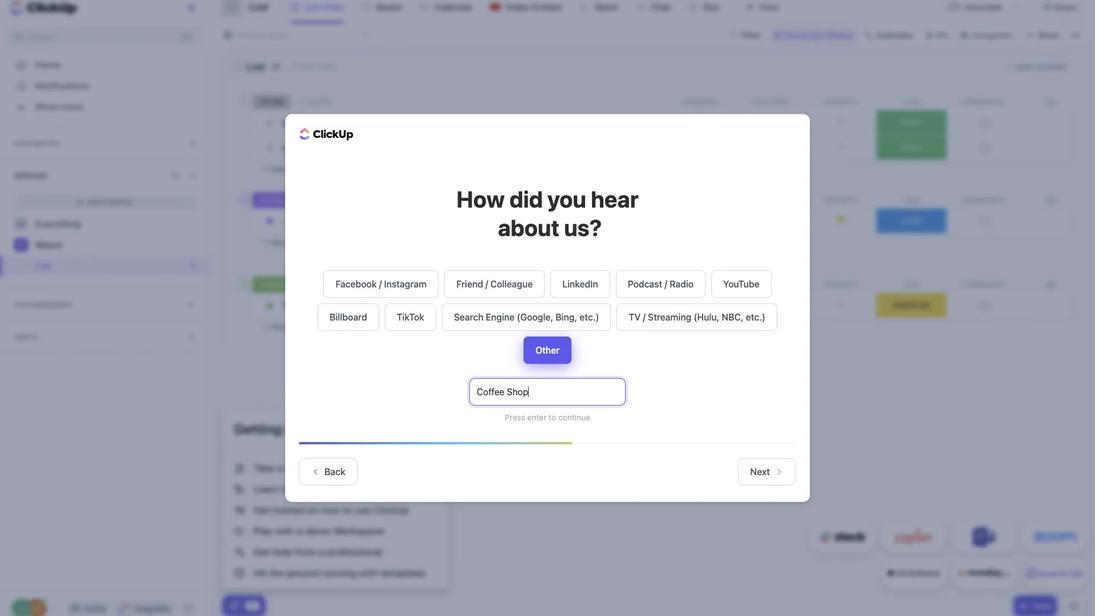 Task type: vqa. For each thing, say whether or not it's contained in the screenshot.
PLEASE SPECIFY... Field
yes



Task type: locate. For each thing, give the bounding box(es) containing it.
nbc,
[[722, 312, 744, 322]]

clickup logo image
[[299, 127, 354, 141]]

/ right friend
[[485, 279, 488, 289]]

1 horizontal spatial etc.)
[[746, 312, 766, 322]]

etc.) right the nbc,
[[746, 312, 766, 322]]

podcast / radio
[[628, 279, 694, 289]]

about
[[498, 214, 559, 241]]

friend
[[456, 279, 483, 289]]

billboard button
[[318, 303, 379, 331]]

/ for tv
[[643, 312, 646, 322]]

etc.)
[[580, 312, 599, 322], [746, 312, 766, 322]]

/
[[379, 279, 382, 289], [485, 279, 488, 289], [665, 279, 667, 289], [643, 312, 646, 322]]

colleague
[[490, 279, 533, 289]]

search engine (google, bing, etc.) button
[[442, 303, 611, 331]]

tv / streaming (hulu, nbc, etc.) button
[[617, 303, 777, 331]]

bing,
[[556, 312, 577, 322]]

/ left radio
[[665, 279, 667, 289]]

/ right facebook at top
[[379, 279, 382, 289]]

etc.) right bing,
[[580, 312, 599, 322]]

search engine (google, bing, etc.)
[[454, 312, 599, 322]]

tiktok button
[[385, 303, 436, 331]]

1 etc.) from the left
[[580, 312, 599, 322]]

hear
[[591, 185, 639, 212]]

(hulu,
[[694, 312, 720, 322]]

to
[[549, 412, 556, 422]]

/ for podcast
[[665, 279, 667, 289]]

0 horizontal spatial etc.)
[[580, 312, 599, 322]]

how
[[457, 185, 505, 212]]

/ right tv
[[643, 312, 646, 322]]

back button
[[299, 458, 357, 485]]

friend / colleague button
[[444, 270, 545, 298]]

how did you hear about us?
[[457, 185, 639, 241]]

other button
[[524, 337, 572, 364]]

other
[[536, 345, 560, 355]]



Task type: describe. For each thing, give the bounding box(es) containing it.
podcast
[[628, 279, 662, 289]]

youtube button
[[711, 270, 772, 298]]

youtube
[[723, 279, 760, 289]]

/ for facebook
[[379, 279, 382, 289]]

/ for friend
[[485, 279, 488, 289]]

you
[[548, 185, 586, 212]]

instagram
[[384, 279, 427, 289]]

continue
[[558, 412, 590, 422]]

engine
[[486, 312, 515, 322]]

facebook / instagram button
[[324, 270, 439, 298]]

Please specify... field
[[469, 378, 626, 406]]

us?
[[564, 214, 602, 241]]

press enter to continue
[[505, 412, 590, 422]]

facebook / instagram
[[336, 279, 427, 289]]

next button
[[738, 458, 796, 485]]

next
[[750, 467, 770, 477]]

did
[[510, 185, 543, 212]]

2 etc.) from the left
[[746, 312, 766, 322]]

streaming
[[648, 312, 691, 322]]

podcast / radio button
[[616, 270, 706, 298]]

back
[[325, 467, 345, 477]]

friend / colleague
[[456, 279, 533, 289]]

search
[[454, 312, 484, 322]]

billboard
[[330, 312, 367, 322]]

linkedin
[[562, 279, 598, 289]]

facebook
[[336, 279, 377, 289]]

(google,
[[517, 312, 553, 322]]

press
[[505, 412, 525, 422]]

linkedin button
[[551, 270, 610, 298]]

tiktok
[[397, 312, 424, 322]]

tv
[[629, 312, 641, 322]]

radio
[[670, 279, 694, 289]]

tv / streaming (hulu, nbc, etc.)
[[629, 312, 766, 322]]

enter
[[527, 412, 547, 422]]



